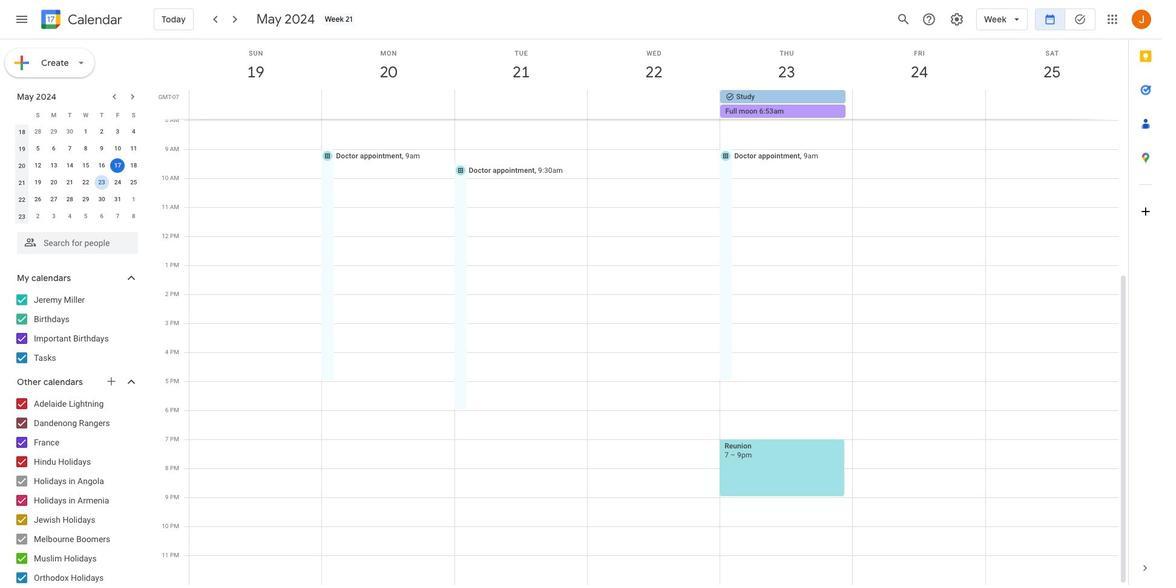 Task type: vqa. For each thing, say whether or not it's contained in the screenshot.
29 element in the top of the page
yes



Task type: locate. For each thing, give the bounding box(es) containing it.
21 element
[[63, 176, 77, 190]]

10 element
[[110, 142, 125, 156]]

None search field
[[0, 228, 150, 254]]

friday, may 24 element
[[853, 39, 986, 90]]

june 5 element
[[79, 209, 93, 224]]

grid
[[155, 39, 1128, 586]]

28 element
[[63, 192, 77, 207]]

row group
[[14, 123, 142, 225]]

april 29 element
[[47, 125, 61, 139]]

june 1 element
[[126, 192, 141, 207]]

cell
[[189, 90, 322, 119], [322, 90, 455, 119], [455, 90, 587, 119], [587, 90, 720, 119], [720, 90, 853, 119], [853, 90, 985, 119], [985, 90, 1118, 119], [110, 157, 126, 174], [94, 174, 110, 191]]

7 element
[[63, 142, 77, 156]]

column header
[[14, 107, 30, 123]]

Search for people text field
[[24, 232, 131, 254]]

15 element
[[79, 159, 93, 173]]

heading inside calendar element
[[65, 12, 122, 27]]

wednesday, may 22 element
[[588, 39, 720, 90]]

settings menu image
[[950, 12, 964, 27]]

heading
[[65, 12, 122, 27]]

tab list
[[1129, 39, 1162, 552]]

tuesday, may 21 element
[[455, 39, 588, 90]]

monday, may 20 element
[[322, 39, 455, 90]]

19 element
[[31, 176, 45, 190]]

30 element
[[94, 192, 109, 207]]

add other calendars image
[[105, 376, 117, 388]]

8 element
[[79, 142, 93, 156]]

20 element
[[47, 176, 61, 190]]

my calendars list
[[2, 291, 150, 368]]

june 4 element
[[63, 209, 77, 224]]

sunday, may 19 element
[[189, 39, 322, 90]]

27 element
[[47, 192, 61, 207]]

16 element
[[94, 159, 109, 173]]

5 element
[[31, 142, 45, 156]]

row
[[184, 90, 1128, 119], [14, 107, 142, 123], [14, 123, 142, 140], [14, 140, 142, 157], [14, 157, 142, 174], [14, 174, 142, 191], [14, 191, 142, 208], [14, 208, 142, 225]]

22 element
[[79, 176, 93, 190]]

26 element
[[31, 192, 45, 207]]



Task type: describe. For each thing, give the bounding box(es) containing it.
1 element
[[79, 125, 93, 139]]

june 6 element
[[94, 209, 109, 224]]

calendar element
[[39, 7, 122, 34]]

18 element
[[126, 159, 141, 173]]

12 element
[[31, 159, 45, 173]]

11 element
[[126, 142, 141, 156]]

24 element
[[110, 176, 125, 190]]

april 28 element
[[31, 125, 45, 139]]

june 7 element
[[110, 209, 125, 224]]

17, today element
[[110, 159, 125, 173]]

14 element
[[63, 159, 77, 173]]

june 2 element
[[31, 209, 45, 224]]

23 element
[[94, 176, 109, 190]]

may 2024 grid
[[12, 107, 142, 225]]

row group inside may 2024 grid
[[14, 123, 142, 225]]

thursday, may 23 element
[[720, 39, 853, 90]]

2 element
[[94, 125, 109, 139]]

6 element
[[47, 142, 61, 156]]

june 3 element
[[47, 209, 61, 224]]

june 8 element
[[126, 209, 141, 224]]

other calendars list
[[2, 395, 150, 586]]

13 element
[[47, 159, 61, 173]]

april 30 element
[[63, 125, 77, 139]]

29 element
[[79, 192, 93, 207]]

31 element
[[110, 192, 125, 207]]

main drawer image
[[15, 12, 29, 27]]

3 element
[[110, 125, 125, 139]]

25 element
[[126, 176, 141, 190]]

saturday, may 25 element
[[986, 39, 1119, 90]]

9 element
[[94, 142, 109, 156]]

4 element
[[126, 125, 141, 139]]

column header inside may 2024 grid
[[14, 107, 30, 123]]



